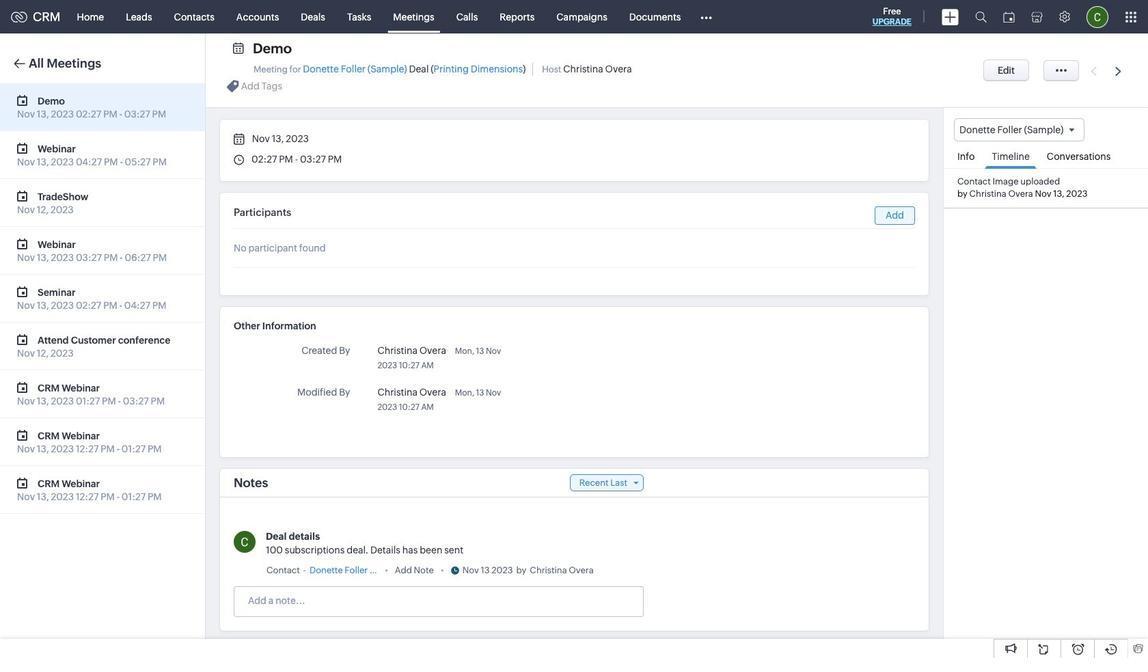 Task type: describe. For each thing, give the bounding box(es) containing it.
logo image
[[11, 11, 27, 22]]

profile element
[[1079, 0, 1117, 33]]

profile image
[[1087, 6, 1109, 28]]

create menu image
[[942, 9, 959, 25]]

previous record image
[[1091, 67, 1098, 76]]

create menu element
[[934, 0, 968, 33]]



Task type: vqa. For each thing, say whether or not it's contained in the screenshot.
Profile Pic image
no



Task type: locate. For each thing, give the bounding box(es) containing it.
calendar image
[[1004, 11, 1015, 22]]

None field
[[955, 118, 1085, 142]]

Add a note... field
[[235, 594, 643, 608]]

Other Modules field
[[692, 6, 722, 28]]

next record image
[[1116, 67, 1125, 76]]

search image
[[976, 11, 987, 23]]

None button
[[984, 59, 1030, 81]]

search element
[[968, 0, 996, 34]]



